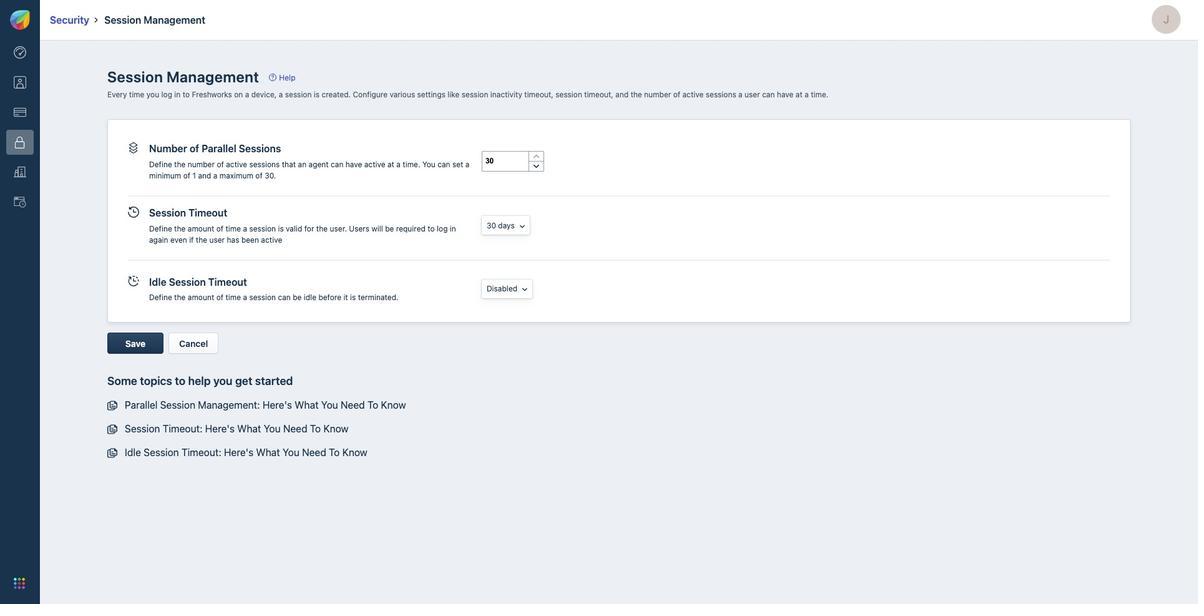 Task type: locate. For each thing, give the bounding box(es) containing it.
log right required
[[437, 224, 448, 233]]

1 horizontal spatial you
[[213, 375, 233, 388]]

0 horizontal spatial time.
[[403, 160, 420, 169]]

user inside session timeout define the amount of time a session is valid for the user. users will be required to log in again even if the user has been active
[[209, 235, 225, 244]]

terminated.
[[358, 293, 399, 302]]

1 horizontal spatial timeout,
[[584, 90, 613, 99]]

define inside session timeout define the amount of time a session is valid for the user. users will be required to log in again even if the user has been active
[[149, 224, 172, 233]]

2 vertical spatial here's
[[224, 447, 254, 458]]

0 horizontal spatial is
[[278, 224, 284, 233]]

amount inside session timeout define the amount of time a session is valid for the user. users will be required to log in again even if the user has been active
[[188, 224, 214, 233]]

1 vertical spatial in
[[450, 224, 456, 233]]

1 vertical spatial time
[[226, 224, 241, 233]]

amount up cancel button in the left bottom of the page
[[188, 293, 214, 302]]

here's down started
[[263, 399, 292, 411]]

number of parallel sessions define the number of active sessions that an agent can have active at a time. you can set a minimum of 1 and a maximum of 30.
[[149, 143, 470, 180]]

minimum
[[149, 171, 181, 180]]

you
[[147, 90, 159, 99], [213, 375, 233, 388]]

parallel down topics
[[125, 399, 158, 411]]

1 vertical spatial idle
[[125, 447, 141, 458]]

1
[[193, 171, 196, 180]]

1 vertical spatial session management
[[107, 68, 259, 86]]

configure
[[353, 90, 388, 99]]

my subscriptions image
[[14, 106, 26, 119]]

0 vertical spatial idle
[[149, 276, 166, 287]]

time
[[129, 90, 144, 99], [226, 224, 241, 233], [226, 293, 241, 302]]

users
[[349, 224, 370, 233]]

0 horizontal spatial number
[[188, 160, 215, 169]]

session inside idle session timeout define the amount of time a session can be idle before it is terminated.
[[169, 276, 206, 287]]

define up the again
[[149, 224, 172, 233]]

1 horizontal spatial is
[[314, 90, 320, 99]]

neo admin center image
[[14, 46, 26, 59]]

0 vertical spatial parallel
[[202, 143, 236, 154]]

to inside session timeout define the amount of time a session is valid for the user. users will be required to log in again even if the user has been active
[[428, 224, 435, 233]]

timeout,
[[524, 90, 554, 99], [584, 90, 613, 99]]

disabled
[[487, 284, 517, 294]]

0 vertical spatial what
[[295, 399, 319, 411]]

0 horizontal spatial user
[[209, 235, 225, 244]]

0 horizontal spatial parallel
[[125, 399, 158, 411]]

1 horizontal spatial at
[[796, 90, 803, 99]]

1 vertical spatial be
[[293, 293, 302, 302]]

you
[[422, 160, 436, 169], [321, 399, 338, 411], [264, 423, 281, 434], [283, 447, 300, 458]]

timeout:
[[163, 423, 203, 434], [182, 447, 221, 458]]

2 timeout, from the left
[[584, 90, 613, 99]]

1 vertical spatial here's
[[205, 423, 235, 434]]

0 vertical spatial define
[[149, 160, 172, 169]]

30 days
[[487, 221, 515, 230]]

2 vertical spatial know
[[342, 447, 367, 458]]

idle
[[149, 276, 166, 287], [125, 447, 141, 458]]

0 vertical spatial to
[[368, 399, 378, 411]]

2 amount from the top
[[188, 293, 214, 302]]

session management
[[104, 14, 205, 26], [107, 68, 259, 86]]

the inside idle session timeout define the amount of time a session can be idle before it is terminated.
[[174, 293, 186, 302]]

0 vertical spatial number
[[644, 90, 671, 99]]

need for parallel session management: here's what you need to know
[[341, 399, 365, 411]]

been
[[241, 235, 259, 244]]

maximum
[[220, 171, 253, 180]]

0 vertical spatial need
[[341, 399, 365, 411]]

freshworks icon image
[[10, 10, 30, 30]]

1 vertical spatial amount
[[188, 293, 214, 302]]

timeout inside session timeout define the amount of time a session is valid for the user. users will be required to log in again even if the user has been active
[[189, 207, 227, 218]]

timeout inside idle session timeout define the amount of time a session can be idle before it is terminated.
[[208, 276, 247, 287]]

be right will
[[385, 224, 394, 233]]

1 vertical spatial timeout
[[208, 276, 247, 287]]

amount
[[188, 224, 214, 233], [188, 293, 214, 302]]

2 vertical spatial is
[[350, 293, 356, 302]]

management
[[144, 14, 205, 26], [167, 68, 259, 86]]

0 vertical spatial sessions
[[706, 90, 736, 99]]

to left freshworks
[[183, 90, 190, 99]]

0 vertical spatial timeout:
[[163, 423, 203, 434]]

0 horizontal spatial have
[[346, 160, 362, 169]]

2 horizontal spatial is
[[350, 293, 356, 302]]

time down has
[[226, 293, 241, 302]]

1 horizontal spatial have
[[777, 90, 794, 99]]

0 horizontal spatial timeout,
[[524, 90, 554, 99]]

to left help
[[175, 375, 185, 388]]

None number field
[[482, 152, 529, 171]]

1 horizontal spatial parallel
[[202, 143, 236, 154]]

1 horizontal spatial to
[[329, 447, 340, 458]]

number
[[644, 90, 671, 99], [188, 160, 215, 169]]

0 vertical spatial amount
[[188, 224, 214, 233]]

disabled button
[[482, 280, 532, 298]]

1 vertical spatial have
[[346, 160, 362, 169]]

idle session timeout define the amount of time a session can be idle before it is terminated.
[[149, 276, 399, 302]]

2 vertical spatial to
[[329, 447, 340, 458]]

users image
[[14, 76, 26, 89]]

started
[[255, 375, 293, 388]]

0 vertical spatial have
[[777, 90, 794, 99]]

be inside session timeout define the amount of time a session is valid for the user. users will be required to log in again even if the user has been active
[[385, 224, 394, 233]]

1 vertical spatial sessions
[[249, 160, 280, 169]]

settings
[[417, 90, 446, 99]]

2 horizontal spatial to
[[368, 399, 378, 411]]

to
[[368, 399, 378, 411], [310, 423, 321, 434], [329, 447, 340, 458]]

0 horizontal spatial be
[[293, 293, 302, 302]]

session timeout define the amount of time a session is valid for the user. users will be required to log in again even if the user has been active
[[149, 207, 456, 244]]

1 horizontal spatial log
[[437, 224, 448, 233]]

30.
[[265, 171, 276, 180]]

is
[[314, 90, 320, 99], [278, 224, 284, 233], [350, 293, 356, 302]]

freshworks switcher image
[[14, 578, 25, 589]]

2 vertical spatial what
[[256, 447, 280, 458]]

parallel up maximum
[[202, 143, 236, 154]]

of
[[673, 90, 681, 99], [190, 143, 199, 154], [217, 160, 224, 169], [183, 171, 190, 180], [255, 171, 263, 180], [216, 224, 223, 233], [216, 293, 223, 302]]

1 vertical spatial need
[[283, 423, 307, 434]]

1 vertical spatial number
[[188, 160, 215, 169]]

time.
[[811, 90, 829, 99], [403, 160, 420, 169]]

idle inside idle session timeout define the amount of time a session can be idle before it is terminated.
[[149, 276, 166, 287]]

1 vertical spatial and
[[198, 171, 211, 180]]

to
[[183, 90, 190, 99], [428, 224, 435, 233], [175, 375, 185, 388]]

1 horizontal spatial idle
[[149, 276, 166, 287]]

session timeout: here's what you need to know
[[125, 423, 349, 434]]

0 horizontal spatial at
[[388, 160, 394, 169]]

0 vertical spatial be
[[385, 224, 394, 233]]

1 vertical spatial user
[[209, 235, 225, 244]]

valid
[[286, 224, 302, 233]]

active
[[683, 90, 704, 99], [226, 160, 247, 169], [364, 160, 385, 169], [261, 235, 282, 244]]

the
[[631, 90, 642, 99], [174, 160, 186, 169], [174, 224, 186, 233], [316, 224, 328, 233], [196, 235, 207, 244], [174, 293, 186, 302]]

sessions inside the number of parallel sessions define the number of active sessions that an agent can have active at a time. you can set a minimum of 1 and a maximum of 30.
[[249, 160, 280, 169]]

1 vertical spatial at
[[388, 160, 394, 169]]

parallel inside the number of parallel sessions define the number of active sessions that an agent can have active at a time. you can set a minimum of 1 and a maximum of 30.
[[202, 143, 236, 154]]

define up save button
[[149, 293, 172, 302]]

be
[[385, 224, 394, 233], [293, 293, 302, 302]]

log left freshworks
[[161, 90, 172, 99]]

can
[[762, 90, 775, 99], [331, 160, 344, 169], [438, 160, 450, 169], [278, 293, 291, 302]]

an
[[298, 160, 307, 169]]

session
[[104, 14, 141, 26], [107, 68, 163, 86], [149, 207, 186, 218], [169, 276, 206, 287], [160, 399, 195, 411], [125, 423, 160, 434], [144, 447, 179, 458]]

have
[[777, 90, 794, 99], [346, 160, 362, 169]]

idle for idle session timeout: here's what you need to know
[[125, 447, 141, 458]]

timeout up if
[[189, 207, 227, 218]]

1 horizontal spatial and
[[616, 90, 629, 99]]

in left freshworks
[[174, 90, 181, 99]]

here's for timeout:
[[224, 447, 254, 458]]

timeout
[[189, 207, 227, 218], [208, 276, 247, 287]]

to right required
[[428, 224, 435, 233]]

audit logs image
[[14, 196, 26, 209]]

session
[[285, 90, 312, 99], [462, 90, 488, 99], [556, 90, 582, 99], [249, 224, 276, 233], [249, 293, 276, 302]]

0 vertical spatial you
[[147, 90, 159, 99]]

get
[[235, 375, 252, 388]]

1 horizontal spatial in
[[450, 224, 456, 233]]

0 vertical spatial here's
[[263, 399, 292, 411]]

even
[[170, 235, 187, 244]]

need
[[341, 399, 365, 411], [283, 423, 307, 434], [302, 447, 326, 458]]

1 horizontal spatial number
[[644, 90, 671, 99]]

device,
[[251, 90, 277, 99]]

cancel
[[179, 339, 208, 349]]

define up minimum
[[149, 160, 172, 169]]

time. inside the number of parallel sessions define the number of active sessions that an agent can have active at a time. you can set a minimum of 1 and a maximum of 30.
[[403, 160, 420, 169]]

again
[[149, 235, 168, 244]]

parallel
[[202, 143, 236, 154], [125, 399, 158, 411]]

at
[[796, 90, 803, 99], [388, 160, 394, 169]]

1 vertical spatial parallel
[[125, 399, 158, 411]]

0 horizontal spatial idle
[[125, 447, 141, 458]]

what for management:
[[295, 399, 319, 411]]

time up has
[[226, 224, 241, 233]]

is left created.
[[314, 90, 320, 99]]

know
[[381, 399, 406, 411], [324, 423, 349, 434], [342, 447, 367, 458]]

1 horizontal spatial time.
[[811, 90, 829, 99]]

1 vertical spatial to
[[310, 423, 321, 434]]

amount inside idle session timeout define the amount of time a session can be idle before it is terminated.
[[188, 293, 214, 302]]

1 horizontal spatial user
[[745, 90, 760, 99]]

0 horizontal spatial you
[[147, 90, 159, 99]]

1 vertical spatial log
[[437, 224, 448, 233]]

0 horizontal spatial and
[[198, 171, 211, 180]]

0 vertical spatial at
[[796, 90, 803, 99]]

here's down session timeout: here's what you need to know
[[224, 447, 254, 458]]

number
[[149, 143, 187, 154]]

timeout down has
[[208, 276, 247, 287]]

1 horizontal spatial be
[[385, 224, 394, 233]]

of inside idle session timeout define the amount of time a session can be idle before it is terminated.
[[216, 293, 223, 302]]

2 vertical spatial need
[[302, 447, 326, 458]]

be left "idle"
[[293, 293, 302, 302]]

log
[[161, 90, 172, 99], [437, 224, 448, 233]]

time inside idle session timeout define the amount of time a session can be idle before it is terminated.
[[226, 293, 241, 302]]

you left get on the left bottom of the page
[[213, 375, 233, 388]]

1 vertical spatial time.
[[403, 160, 420, 169]]

0 vertical spatial know
[[381, 399, 406, 411]]

0 vertical spatial session management
[[104, 14, 205, 26]]

idle
[[304, 293, 316, 302]]

sessions
[[706, 90, 736, 99], [249, 160, 280, 169]]

required
[[396, 224, 426, 233]]

0 vertical spatial time
[[129, 90, 144, 99]]

you right every on the left of the page
[[147, 90, 159, 99]]

amount up if
[[188, 224, 214, 233]]

inactivity
[[490, 90, 522, 99]]

what
[[295, 399, 319, 411], [237, 423, 261, 434], [256, 447, 280, 458]]

1 vertical spatial is
[[278, 224, 284, 233]]

1 vertical spatial you
[[213, 375, 233, 388]]

3 define from the top
[[149, 293, 172, 302]]

a
[[245, 90, 249, 99], [279, 90, 283, 99], [739, 90, 743, 99], [805, 90, 809, 99], [397, 160, 401, 169], [465, 160, 470, 169], [213, 171, 217, 180], [243, 224, 247, 233], [243, 293, 247, 302]]

0 vertical spatial is
[[314, 90, 320, 99]]

1 vertical spatial to
[[428, 224, 435, 233]]

in
[[174, 90, 181, 99], [450, 224, 456, 233]]

1 amount from the top
[[188, 224, 214, 233]]

if
[[189, 235, 194, 244]]

0 vertical spatial timeout
[[189, 207, 227, 218]]

0 vertical spatial in
[[174, 90, 181, 99]]

here's
[[263, 399, 292, 411], [205, 423, 235, 434], [224, 447, 254, 458]]

1 vertical spatial define
[[149, 224, 172, 233]]

the inside the number of parallel sessions define the number of active sessions that an agent can have active at a time. you can set a minimum of 1 and a maximum of 30.
[[174, 160, 186, 169]]

some
[[107, 375, 137, 388]]

2 define from the top
[[149, 224, 172, 233]]

user.
[[330, 224, 347, 233]]

1 vertical spatial know
[[324, 423, 349, 434]]

1 horizontal spatial sessions
[[706, 90, 736, 99]]

here's down management:
[[205, 423, 235, 434]]

created.
[[322, 90, 351, 99]]

need for idle session timeout: here's what you need to know
[[302, 447, 326, 458]]

here's for management:
[[263, 399, 292, 411]]

time right every on the left of the page
[[129, 90, 144, 99]]

user
[[745, 90, 760, 99], [209, 235, 225, 244]]

timeout: down help
[[163, 423, 203, 434]]

0 horizontal spatial sessions
[[249, 160, 280, 169]]

0 vertical spatial and
[[616, 90, 629, 99]]

2 vertical spatial define
[[149, 293, 172, 302]]

0 horizontal spatial to
[[310, 423, 321, 434]]

and
[[616, 90, 629, 99], [198, 171, 211, 180]]

1 define from the top
[[149, 160, 172, 169]]

be inside idle session timeout define the amount of time a session can be idle before it is terminated.
[[293, 293, 302, 302]]

set
[[452, 160, 463, 169]]

timeout: down session timeout: here's what you need to know
[[182, 447, 221, 458]]

management:
[[198, 399, 260, 411]]

on
[[234, 90, 243, 99]]

in left the 30
[[450, 224, 456, 233]]

is left valid
[[278, 224, 284, 233]]

define
[[149, 160, 172, 169], [149, 224, 172, 233], [149, 293, 172, 302]]

0 vertical spatial log
[[161, 90, 172, 99]]

a inside session timeout define the amount of time a session is valid for the user. users will be required to log in again even if the user has been active
[[243, 224, 247, 233]]

like
[[448, 90, 460, 99]]

0 vertical spatial to
[[183, 90, 190, 99]]

is right it on the left of page
[[350, 293, 356, 302]]

2 vertical spatial time
[[226, 293, 241, 302]]



Task type: vqa. For each thing, say whether or not it's contained in the screenshot.
descending in the top right of the page
no



Task type: describe. For each thing, give the bounding box(es) containing it.
every time you log in to freshworks on a device, a session is created. configure various settings like session inactivity timeout, session timeout, and the number of active sessions a user can have at a time.
[[107, 90, 829, 99]]

know for idle session timeout: here's what you need to know
[[342, 447, 367, 458]]

help
[[188, 375, 211, 388]]

1 timeout, from the left
[[524, 90, 554, 99]]

will
[[372, 224, 383, 233]]

0 vertical spatial management
[[144, 14, 205, 26]]

save button
[[107, 333, 164, 354]]

2 vertical spatial to
[[175, 375, 185, 388]]

that
[[282, 160, 296, 169]]

0 vertical spatial time.
[[811, 90, 829, 99]]

1 vertical spatial management
[[167, 68, 259, 86]]

security link
[[50, 14, 89, 26]]

every
[[107, 90, 127, 99]]

help
[[279, 73, 295, 82]]

number inside the number of parallel sessions define the number of active sessions that an agent can have active at a time. you can set a minimum of 1 and a maximum of 30.
[[188, 160, 215, 169]]

at inside the number of parallel sessions define the number of active sessions that an agent can have active at a time. you can set a minimum of 1 and a maximum of 30.
[[388, 160, 394, 169]]

30
[[487, 221, 496, 230]]

agent
[[309, 160, 329, 169]]

time inside session timeout define the amount of time a session is valid for the user. users will be required to log in again even if the user has been active
[[226, 224, 241, 233]]

have inside the number of parallel sessions define the number of active sessions that an agent can have active at a time. you can set a minimum of 1 and a maximum of 30.
[[346, 160, 362, 169]]

security
[[50, 14, 89, 26]]

it
[[344, 293, 348, 302]]

various
[[390, 90, 415, 99]]

a inside idle session timeout define the amount of time a session can be idle before it is terminated.
[[243, 293, 247, 302]]

for
[[304, 224, 314, 233]]

and inside the number of parallel sessions define the number of active sessions that an agent can have active at a time. you can set a minimum of 1 and a maximum of 30.
[[198, 171, 211, 180]]

parallel session management: here's what you need to know
[[125, 399, 406, 411]]

of inside session timeout define the amount of time a session is valid for the user. users will be required to log in again even if the user has been active
[[216, 224, 223, 233]]

can inside idle session timeout define the amount of time a session can be idle before it is terminated.
[[278, 293, 291, 302]]

profile picture image
[[1152, 5, 1181, 34]]

what for timeout:
[[256, 447, 280, 458]]

in inside session timeout define the amount of time a session is valid for the user. users will be required to log in again even if the user has been active
[[450, 224, 456, 233]]

log inside session timeout define the amount of time a session is valid for the user. users will be required to log in again even if the user has been active
[[437, 224, 448, 233]]

1 vertical spatial what
[[237, 423, 261, 434]]

0 vertical spatial user
[[745, 90, 760, 99]]

topics
[[140, 375, 172, 388]]

cancel button
[[169, 333, 219, 354]]

is inside session timeout define the amount of time a session is valid for the user. users will be required to log in again even if the user has been active
[[278, 224, 284, 233]]

session inside session timeout define the amount of time a session is valid for the user. users will be required to log in again even if the user has been active
[[149, 207, 186, 218]]

define inside idle session timeout define the amount of time a session can be idle before it is terminated.
[[149, 293, 172, 302]]

some topics to help you get started
[[107, 375, 293, 388]]

security image
[[14, 136, 26, 149]]

30 days button
[[482, 216, 530, 235]]

before
[[319, 293, 341, 302]]

session inside idle session timeout define the amount of time a session can be idle before it is terminated.
[[249, 293, 276, 302]]

idle session timeout: here's what you need to know
[[125, 447, 367, 458]]

0 horizontal spatial in
[[174, 90, 181, 99]]

active inside session timeout define the amount of time a session is valid for the user. users will be required to log in again even if the user has been active
[[261, 235, 282, 244]]

define inside the number of parallel sessions define the number of active sessions that an agent can have active at a time. you can set a minimum of 1 and a maximum of 30.
[[149, 160, 172, 169]]

organization image
[[14, 166, 26, 179]]

1 vertical spatial timeout:
[[182, 447, 221, 458]]

0 horizontal spatial log
[[161, 90, 172, 99]]

freshworks
[[192, 90, 232, 99]]

is inside idle session timeout define the amount of time a session can be idle before it is terminated.
[[350, 293, 356, 302]]

save
[[125, 339, 146, 349]]

to for parallel session management: here's what you need to know
[[368, 399, 378, 411]]

you inside the number of parallel sessions define the number of active sessions that an agent can have active at a time. you can set a minimum of 1 and a maximum of 30.
[[422, 160, 436, 169]]

idle for idle session timeout define the amount of time a session can be idle before it is terminated.
[[149, 276, 166, 287]]

know for parallel session management: here's what you need to know
[[381, 399, 406, 411]]

session inside session timeout define the amount of time a session is valid for the user. users will be required to log in again even if the user has been active
[[249, 224, 276, 233]]

days
[[498, 221, 515, 230]]

sessions
[[239, 143, 281, 154]]

to for idle session timeout: here's what you need to know
[[329, 447, 340, 458]]

has
[[227, 235, 239, 244]]



